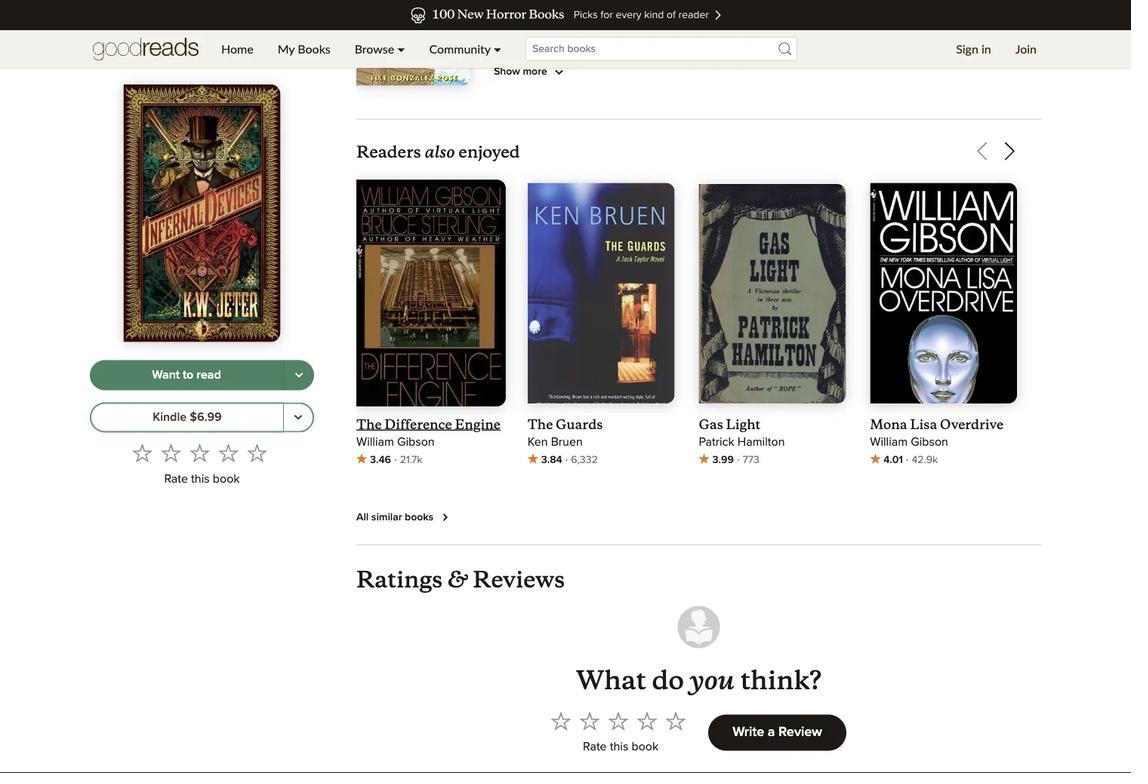 Task type: describe. For each thing, give the bounding box(es) containing it.
773
[[743, 455, 759, 466]]

show more
[[494, 67, 550, 77]]

fresh,
[[505, 0, 534, 12]]

read
[[197, 370, 221, 382]]

break
[[709, 69, 740, 81]]

long-
[[785, 104, 812, 116]]

all
[[356, 513, 369, 523]]

the inside a fresh, fun contemporary rom-com from debut author elle gonzalez rose, about an aspiring artist who agrees to fake date one of his family's longtime enemies in the hopes of gathering intel good enough to take down their rivals once and for all.
[[861, 17, 878, 29]]

6,332
[[571, 455, 598, 466]]

hope
[[607, 104, 635, 116]]

problem
[[551, 226, 595, 238]]

sign in link
[[944, 30, 1003, 68]]

only
[[790, 208, 812, 220]]

the difference engine william gibson
[[356, 417, 501, 449]]

bet.
[[594, 121, 614, 133]]

3.84
[[541, 455, 562, 466]]

in inside devin baez is ready for a relaxing winter break at lake andreas. that is, until he runs into his obnoxious next-door neighbors the seo-cookes, undefeated champions of the lake's annual winter games. in the hope of finally taking down these long-time rivals, the baezes offer up their beloved cabin in a bet. reckless? definitely.
[[572, 121, 581, 133]]

winter
[[494, 104, 528, 116]]

of down 'until'
[[878, 87, 888, 99]]

boyfriend,
[[919, 156, 972, 168]]

prove
[[765, 173, 796, 186]]

0 horizontal spatial rate this book element
[[90, 439, 314, 491]]

of up reckless?
[[638, 104, 648, 116]]

winter
[[674, 69, 706, 81]]

&
[[448, 562, 468, 595]]

gibson for lisa
[[911, 437, 948, 449]]

time
[[812, 104, 835, 116]]

all similar books
[[356, 513, 434, 523]]

3.84 stars, 6,332 ratings figure
[[528, 451, 675, 470]]

sees
[[494, 173, 519, 186]]

hopes
[[881, 17, 914, 29]]

baezes
[[891, 104, 930, 116]]

to inside button
[[183, 370, 193, 382]]

home image
[[93, 30, 199, 68]]

of down about
[[917, 17, 928, 29]]

long
[[511, 208, 534, 220]]

cabin
[[540, 121, 569, 133]]

lisa
[[910, 417, 937, 433]]

rivals
[[667, 35, 694, 47]]

devin inside so when annoyingly handsome julian seo-cooke finds himself in need of a fake boyfriend, devin sees an opportunity to get behind enemy lines and prove the family plays dirty.
[[976, 156, 1006, 168]]

for up feeling at the right of page
[[846, 208, 861, 220]]

at inside devin baez is ready for a relaxing winter break at lake andreas. that is, until he runs into his obnoxious next-door neighbors the seo-cookes, undefeated champions of the lake's annual winter games. in the hope of finally taking down these long-time rivals, the baezes offer up their beloved cabin in a bet. reckless? definitely.
[[743, 69, 753, 81]]

is inside devin baez is ready for a relaxing winter break at lake andreas. that is, until he runs into his obnoxious next-door neighbors the seo-cookes, undefeated champions of the lake's annual winter games. in the hope of finally taking down these long-time rivals, the baezes offer up their beloved cabin in a bet. reckless? definitely.
[[557, 69, 565, 81]]

them.
[[959, 208, 988, 220]]

until
[[875, 69, 897, 81]]

the right rivals,
[[871, 104, 888, 116]]

rating 0 out of 5 group for the rate this book element to the left
[[128, 439, 271, 468]]

join link
[[1003, 30, 1049, 68]]

take
[[582, 35, 605, 47]]

enough
[[525, 35, 565, 47]]

rate 2 out of 5 image
[[580, 712, 600, 732]]

books
[[298, 42, 331, 56]]

3.46 stars, 21.7 thousand ratings figure
[[356, 451, 503, 470]]

artist
[[494, 17, 520, 29]]

this inside as long as devin and julian's families are at war, there's only room for loathing between them. which is a problem because, for devin, this faux game of love is feeling very real.
[[703, 226, 721, 238]]

book for rate 3 out of 5 icon
[[213, 473, 240, 485]]

to inside so when annoyingly handsome julian seo-cooke finds himself in need of a fake boyfriend, devin sees an opportunity to get behind enemy lines and prove the family plays dirty.
[[602, 173, 612, 186]]

a up neighbors in the right of the page
[[619, 69, 625, 81]]

enjoyed
[[459, 142, 520, 163]]

3.99 stars, 773 ratings figure
[[699, 451, 846, 470]]

this for the rate this book element to the right
[[610, 742, 628, 754]]

ratings
[[356, 566, 443, 595]]

relaxing
[[629, 69, 671, 81]]

aspiring
[[939, 0, 981, 12]]

also
[[425, 139, 455, 163]]

as
[[537, 208, 549, 220]]

loathing
[[864, 208, 906, 220]]

21.7k
[[400, 455, 422, 466]]

champions
[[817, 87, 875, 99]]

opportunity
[[538, 173, 599, 186]]

the inside so when annoyingly handsome julian seo-cooke finds himself in need of a fake boyfriend, devin sees an opportunity to get behind enemy lines and prove the family plays dirty.
[[799, 173, 816, 186]]

william for mona
[[870, 437, 908, 449]]

a inside button
[[768, 726, 775, 740]]

mona
[[870, 417, 907, 433]]

for inside devin baez is ready for a relaxing winter break at lake andreas. that is, until he runs into his obnoxious next-door neighbors the seo-cookes, undefeated champions of the lake's annual winter games. in the hope of finally taking down these long-time rivals, the baezes offer up their beloved cabin in a bet. reckless? definitely.
[[602, 69, 616, 81]]

bruen
[[551, 437, 583, 449]]

enemy
[[676, 173, 712, 186]]

ready
[[569, 69, 599, 81]]

all.
[[768, 35, 782, 47]]

to down contemporary
[[588, 17, 598, 29]]

at inside as long as devin and julian's families are at war, there's only room for loathing between them. which is a problem because, for devin, this faux game of love is feeling very real.
[[714, 208, 724, 220]]

seo- inside so when annoyingly handsome julian seo-cooke finds himself in need of a fake boyfriend, devin sees an opportunity to get behind enemy lines and prove the family plays dirty.
[[696, 156, 721, 168]]

book cover image for mona lisa overdrive
[[870, 183, 1017, 431]]

family's
[[709, 17, 748, 29]]

a inside so when annoyingly handsome julian seo-cooke finds himself in need of a fake boyfriend, devin sees an opportunity to get behind enemy lines and prove the family plays dirty.
[[884, 156, 891, 168]]

0 horizontal spatial is
[[530, 226, 538, 238]]

all similar books link
[[356, 509, 455, 527]]

ken
[[528, 437, 548, 449]]

cooke
[[721, 156, 756, 168]]

devin inside devin baez is ready for a relaxing winter break at lake andreas. that is, until he runs into his obnoxious next-door neighbors the seo-cookes, undefeated champions of the lake's annual winter games. in the hope of finally taking down these long-time rivals, the baezes offer up their beloved cabin in a bet. reckless? definitely.
[[494, 69, 524, 81]]

from
[[684, 0, 708, 12]]

contemporary
[[557, 0, 631, 12]]

review
[[779, 726, 822, 740]]

rate 2 out of 5 image
[[161, 444, 181, 463]]

com
[[658, 0, 681, 12]]

book cover image for the difference engine
[[354, 180, 506, 432]]

beloved
[[494, 121, 537, 133]]

his inside a fresh, fun contemporary rom-com from debut author elle gonzalez rose, about an aspiring artist who agrees to fake date one of his family's longtime enemies in the hopes of gathering intel good enough to take down their rivals once and for all.
[[691, 17, 706, 29]]

so
[[494, 156, 508, 168]]

want to read
[[152, 370, 221, 382]]

rate 4 out of 5 image for rate 3 out of 5 icon
[[219, 444, 238, 463]]

the right in
[[587, 104, 604, 116]]

behind
[[636, 173, 673, 186]]

between
[[909, 208, 956, 220]]

games.
[[531, 104, 571, 116]]

his inside devin baez is ready for a relaxing winter break at lake andreas. that is, until he runs into his obnoxious next-door neighbors the seo-cookes, undefeated champions of the lake's annual winter games. in the hope of finally taking down these long-time rivals, the baezes offer up their beloved cabin in a bet. reckless? definitely.
[[966, 69, 981, 81]]

good
[[494, 35, 522, 47]]

4.01
[[884, 455, 903, 466]]

real.
[[898, 226, 921, 238]]

rate 5 out of 5 image for the rate this book element to the right rating 0 out of 5 group
[[666, 712, 686, 732]]

overdrive
[[940, 417, 1004, 433]]

up
[[961, 104, 975, 116]]

devin inside as long as devin and julian's families are at war, there's only room for loathing between them. which is a problem because, for devin, this faux game of love is feeling very real.
[[552, 208, 583, 220]]

hamilton
[[738, 437, 785, 449]]

once
[[698, 35, 724, 47]]

war,
[[727, 208, 748, 220]]

so when annoyingly handsome julian seo-cooke finds himself in need of a fake boyfriend, devin sees an opportunity to get behind enemy lines and prove the family plays dirty.
[[494, 156, 1006, 186]]



Task type: vqa. For each thing, say whether or not it's contained in the screenshot.
the bottommost thriller
no



Task type: locate. For each thing, give the bounding box(es) containing it.
0 horizontal spatial fake
[[602, 17, 624, 29]]

and down cooke at right top
[[742, 173, 762, 186]]

as long as devin and julian's families are at war, there's only room for loathing between them. which is a problem because, for devin, this faux game of love is feeling very real.
[[494, 208, 988, 238]]

rating 0 out of 5 group down $6.99
[[128, 439, 271, 468]]

definitely.
[[672, 121, 724, 133]]

offer
[[933, 104, 958, 116]]

0 horizontal spatial rate
[[164, 473, 188, 485]]

2 horizontal spatial is
[[822, 226, 830, 238]]

author
[[745, 0, 779, 12]]

rating 0 out of 5 group for the rate this book element to the right
[[547, 707, 690, 736]]

is up the next-
[[557, 69, 565, 81]]

families
[[651, 208, 691, 220]]

4.01 stars, 42.9 thousand ratings figure
[[870, 451, 1017, 470]]

a right write
[[768, 726, 775, 740]]

rate for rate 2 out of 5 image on the bottom left
[[164, 473, 188, 485]]

show more link
[[494, 64, 568, 82]]

there's
[[751, 208, 787, 220]]

their inside devin baez is ready for a relaxing winter break at lake andreas. that is, until he runs into his obnoxious next-door neighbors the seo-cookes, undefeated champions of the lake's annual winter games. in the hope of finally taking down these long-time rivals, the baezes offer up their beloved cabin in a bet. reckless? definitely.
[[978, 104, 1002, 116]]

william inside the difference engine william gibson
[[356, 437, 394, 449]]

this down rate 3 out of 5 icon
[[191, 473, 210, 485]]

0 vertical spatial rate this book element
[[90, 439, 314, 491]]

book cover image
[[356, 0, 470, 86], [354, 180, 506, 432], [528, 183, 675, 412], [870, 183, 1017, 431], [699, 184, 846, 404]]

the down himself
[[799, 173, 816, 186]]

rate 5 out of 5 image
[[247, 444, 267, 463], [666, 712, 686, 732]]

kindle
[[153, 412, 187, 424]]

fake up dirty.
[[894, 156, 916, 168]]

gibson up 42.9k
[[911, 437, 948, 449]]

the down rose,
[[861, 17, 878, 29]]

1 vertical spatial rate 5 out of 5 image
[[666, 712, 686, 732]]

plays
[[853, 173, 881, 186]]

need
[[840, 156, 868, 168]]

0 horizontal spatial this
[[191, 473, 210, 485]]

0 horizontal spatial gibson
[[397, 437, 435, 449]]

a left bet.
[[584, 121, 591, 133]]

julian's
[[609, 208, 648, 220]]

0 horizontal spatial ▾
[[397, 42, 405, 56]]

an inside so when annoyingly handsome julian seo-cooke finds himself in need of a fake boyfriend, devin sees an opportunity to get behind enemy lines and prove the family plays dirty.
[[522, 173, 535, 186]]

handsome
[[604, 156, 659, 168]]

fake down contemporary
[[602, 17, 624, 29]]

advertisement region
[[356, 0, 828, 25]]

more
[[523, 67, 547, 77]]

rate 4 out of 5 image for rate 3 out of 5 image
[[637, 712, 657, 732]]

rose,
[[857, 0, 886, 12]]

gas
[[699, 417, 723, 433]]

0 horizontal spatial rating 0 out of 5 group
[[128, 439, 271, 468]]

of up rivals
[[677, 17, 688, 29]]

in down in
[[572, 121, 581, 133]]

william down "mona"
[[870, 437, 908, 449]]

next-
[[552, 87, 578, 99]]

annoyingly
[[543, 156, 601, 168]]

book cover image for the guards
[[528, 183, 675, 412]]

0 horizontal spatial rate 4 out of 5 image
[[219, 444, 238, 463]]

dirty.
[[884, 173, 909, 186]]

to
[[588, 17, 598, 29], [568, 35, 579, 47], [602, 173, 612, 186], [183, 370, 193, 382]]

rate this book down rate 3 out of 5 icon
[[164, 473, 240, 485]]

guards
[[556, 417, 603, 433]]

a inside as long as devin and julian's families are at war, there's only room for loathing between them. which is a problem because, for devin, this faux game of love is feeling very real.
[[541, 226, 547, 238]]

▾ for community ▾
[[494, 42, 501, 56]]

0 horizontal spatial rate this book
[[164, 473, 240, 485]]

rate this book element down $6.99
[[90, 439, 314, 491]]

▾ right browse
[[397, 42, 405, 56]]

think?
[[740, 664, 822, 697]]

rate 4 out of 5 image
[[219, 444, 238, 463], [637, 712, 657, 732]]

1 horizontal spatial at
[[743, 69, 753, 81]]

an right about
[[923, 0, 936, 12]]

devin right boyfriend,
[[976, 156, 1006, 168]]

1 horizontal spatial devin
[[552, 208, 583, 220]]

want
[[152, 370, 180, 382]]

of left the love
[[783, 226, 793, 238]]

1 vertical spatial rating 0 out of 5 group
[[547, 707, 690, 736]]

and inside so when annoyingly handsome julian seo-cooke finds himself in need of a fake boyfriend, devin sees an opportunity to get behind enemy lines and prove the family plays dirty.
[[742, 173, 762, 186]]

the up ken on the bottom
[[528, 417, 553, 433]]

0 horizontal spatial the
[[356, 417, 382, 433]]

want to read button
[[90, 361, 284, 391]]

this for the rate this book element to the left
[[191, 473, 210, 485]]

his down from
[[691, 17, 706, 29]]

rate 1 out of 5 image
[[551, 712, 571, 732]]

to left read
[[183, 370, 193, 382]]

devin
[[494, 69, 524, 81], [976, 156, 1006, 168], [552, 208, 583, 220]]

annual
[[944, 87, 980, 99]]

0 vertical spatial devin
[[494, 69, 524, 81]]

of inside so when annoyingly handsome julian seo-cooke finds himself in need of a fake boyfriend, devin sees an opportunity to get behind enemy lines and prove the family plays dirty.
[[871, 156, 881, 168]]

0 horizontal spatial book
[[213, 473, 240, 485]]

and inside as long as devin and julian's families are at war, there's only room for loathing between them. which is a problem because, for devin, this faux game of love is feeling very real.
[[586, 208, 606, 220]]

which
[[494, 226, 527, 238]]

lake's
[[911, 87, 941, 99]]

is
[[557, 69, 565, 81], [530, 226, 538, 238], [822, 226, 830, 238]]

1 horizontal spatial their
[[978, 104, 1002, 116]]

1 horizontal spatial an
[[923, 0, 936, 12]]

0 vertical spatial and
[[727, 35, 747, 47]]

andreas.
[[784, 69, 831, 81]]

william up 3.46
[[356, 437, 394, 449]]

0 vertical spatial an
[[923, 0, 936, 12]]

show
[[494, 67, 520, 77]]

Search by book title or ISBN text field
[[526, 37, 797, 61]]

fake inside so when annoyingly handsome julian seo-cooke finds himself in need of a fake boyfriend, devin sees an opportunity to get behind enemy lines and prove the family plays dirty.
[[894, 156, 916, 168]]

rating 0 out of 5 group down what
[[547, 707, 690, 736]]

a
[[494, 0, 502, 12]]

seo-
[[682, 87, 707, 99], [696, 156, 721, 168]]

rating 0 out of 5 group
[[128, 439, 271, 468], [547, 707, 690, 736]]

2 gibson from the left
[[911, 437, 948, 449]]

baez
[[527, 69, 554, 81]]

sign in
[[956, 42, 991, 56]]

book for rate 3 out of 5 image
[[632, 742, 659, 754]]

1 vertical spatial down
[[720, 104, 750, 116]]

1 vertical spatial their
[[978, 104, 1002, 116]]

▾
[[397, 42, 405, 56], [494, 42, 501, 56]]

1 vertical spatial his
[[966, 69, 981, 81]]

1 horizontal spatial rate this book
[[583, 742, 659, 754]]

their down one in the top of the page
[[640, 35, 664, 47]]

0 vertical spatial this
[[703, 226, 721, 238]]

this down rate 3 out of 5 image
[[610, 742, 628, 754]]

the inside the guards ken bruen
[[528, 417, 553, 433]]

book cover image for gas light
[[699, 184, 846, 404]]

rate this book element down what
[[547, 707, 690, 760]]

devin up problem
[[552, 208, 583, 220]]

his right the into
[[966, 69, 981, 81]]

1 vertical spatial an
[[522, 173, 535, 186]]

community ▾
[[429, 42, 501, 56]]

2 vertical spatial devin
[[552, 208, 583, 220]]

1 horizontal spatial rating 0 out of 5 group
[[547, 707, 690, 736]]

1 horizontal spatial gibson
[[911, 437, 948, 449]]

0 horizontal spatial their
[[640, 35, 664, 47]]

1 horizontal spatial the
[[528, 417, 553, 433]]

1 vertical spatial fake
[[894, 156, 916, 168]]

0 horizontal spatial at
[[714, 208, 724, 220]]

to left get on the top right
[[602, 173, 612, 186]]

1 ▾ from the left
[[397, 42, 405, 56]]

0 horizontal spatial his
[[691, 17, 706, 29]]

and inside a fresh, fun contemporary rom-com from debut author elle gonzalez rose, about an aspiring artist who agrees to fake date one of his family's longtime enemies in the hopes of gathering intel good enough to take down their rivals once and for all.
[[727, 35, 747, 47]]

at right the are in the top right of the page
[[714, 208, 724, 220]]

rate 5 out of 5 image down do
[[666, 712, 686, 732]]

2 the from the left
[[528, 417, 553, 433]]

as
[[494, 208, 507, 220]]

one
[[654, 17, 674, 29]]

rate 4 out of 5 image right rate 3 out of 5 icon
[[219, 444, 238, 463]]

finds
[[759, 156, 784, 168]]

this down the are in the top right of the page
[[703, 226, 721, 238]]

1 horizontal spatial is
[[557, 69, 565, 81]]

0 vertical spatial rating 0 out of 5 group
[[128, 439, 271, 468]]

rate 3 out of 5 image
[[190, 444, 210, 463]]

seo- down winter
[[682, 87, 707, 99]]

0 vertical spatial rate
[[164, 473, 188, 485]]

down down cookes,
[[720, 104, 750, 116]]

get
[[615, 173, 633, 186]]

rate 5 out of 5 image right rate 3 out of 5 icon
[[247, 444, 267, 463]]

rate 3 out of 5 image
[[609, 712, 628, 732]]

at left lake
[[743, 69, 753, 81]]

of up 'plays'
[[871, 156, 881, 168]]

1 horizontal spatial book
[[632, 742, 659, 754]]

1 vertical spatial rate 4 out of 5 image
[[637, 712, 657, 732]]

about
[[889, 0, 920, 12]]

gibson
[[397, 437, 435, 449], [911, 437, 948, 449]]

0 vertical spatial rate 5 out of 5 image
[[247, 444, 267, 463]]

door
[[578, 87, 603, 99]]

1 william from the left
[[356, 437, 394, 449]]

in right sign
[[982, 42, 991, 56]]

kindle $6.99
[[153, 412, 222, 424]]

▾ up show
[[494, 42, 501, 56]]

None search field
[[513, 37, 809, 61]]

what
[[576, 664, 646, 697]]

1 horizontal spatial william
[[870, 437, 908, 449]]

agrees
[[548, 17, 585, 29]]

0 horizontal spatial rate 5 out of 5 image
[[247, 444, 267, 463]]

rate this book for rate 3 out of 5 icon
[[164, 473, 240, 485]]

in down rose,
[[848, 17, 858, 29]]

undefeated
[[753, 87, 814, 99]]

and down the family's
[[727, 35, 747, 47]]

for right 'ready'
[[602, 69, 616, 81]]

their inside a fresh, fun contemporary rom-com from debut author elle gonzalez rose, about an aspiring artist who agrees to fake date one of his family's longtime enemies in the hopes of gathering intel good enough to take down their rivals once and for all.
[[640, 35, 664, 47]]

1 horizontal spatial rate 4 out of 5 image
[[637, 712, 657, 732]]

book down $6.99
[[213, 473, 240, 485]]

1 horizontal spatial ▾
[[494, 42, 501, 56]]

devin up obnoxious
[[494, 69, 524, 81]]

runs
[[917, 69, 940, 81]]

1 vertical spatial at
[[714, 208, 724, 220]]

rate down rate 2 out of 5 icon
[[583, 742, 607, 754]]

1 vertical spatial book
[[632, 742, 659, 754]]

the inside the difference engine william gibson
[[356, 417, 382, 433]]

▾ for browse ▾
[[397, 42, 405, 56]]

1 horizontal spatial rate this book element
[[547, 707, 690, 760]]

2 ▾ from the left
[[494, 42, 501, 56]]

cookes,
[[707, 87, 750, 99]]

in
[[574, 104, 584, 116]]

is,
[[861, 69, 872, 81]]

rate 5 out of 5 image for rating 0 out of 5 group inside the the rate this book element
[[247, 444, 267, 463]]

rom-
[[634, 0, 658, 12]]

is down as
[[530, 226, 538, 238]]

for down families
[[649, 226, 663, 238]]

0 vertical spatial rate 4 out of 5 image
[[219, 444, 238, 463]]

0 vertical spatial his
[[691, 17, 706, 29]]

fake inside a fresh, fun contemporary rom-com from debut author elle gonzalez rose, about an aspiring artist who agrees to fake date one of his family's longtime enemies in the hopes of gathering intel good enough to take down their rivals once and for all.
[[602, 17, 624, 29]]

rate this book down rate 3 out of 5 image
[[583, 742, 659, 754]]

the for the difference engine
[[356, 417, 382, 433]]

rate 4 out of 5 image right rate 3 out of 5 image
[[637, 712, 657, 732]]

browse
[[355, 42, 394, 56]]

in inside so when annoyingly handsome julian seo-cooke finds himself in need of a fake boyfriend, devin sees an opportunity to get behind enemy lines and prove the family plays dirty.
[[828, 156, 837, 168]]

seo- up enemy at the right top of the page
[[696, 156, 721, 168]]

gonzalez
[[805, 0, 854, 12]]

of
[[677, 17, 688, 29], [917, 17, 928, 29], [878, 87, 888, 99], [638, 104, 648, 116], [871, 156, 881, 168], [783, 226, 793, 238]]

himself
[[787, 156, 825, 168]]

mona lisa overdrive william gibson
[[870, 417, 1004, 449]]

longtime
[[751, 17, 797, 29]]

1 horizontal spatial rate 5 out of 5 image
[[666, 712, 686, 732]]

ratings & reviews
[[356, 562, 565, 595]]

rate this book
[[164, 473, 240, 485], [583, 742, 659, 754]]

the down he
[[891, 87, 908, 99]]

1 vertical spatial rate
[[583, 742, 607, 754]]

rate down rate 2 out of 5 image on the bottom left
[[164, 473, 188, 485]]

an inside a fresh, fun contemporary rom-com from debut author elle gonzalez rose, about an aspiring artist who agrees to fake date one of his family's longtime enemies in the hopes of gathering intel good enough to take down their rivals once and for all.
[[923, 0, 936, 12]]

gibson inside mona lisa overdrive william gibson
[[911, 437, 948, 449]]

is down room
[[822, 226, 830, 238]]

william inside mona lisa overdrive william gibson
[[870, 437, 908, 449]]

for inside a fresh, fun contemporary rom-com from debut author elle gonzalez rose, about an aspiring artist who agrees to fake date one of his family's longtime enemies in the hopes of gathering intel good enough to take down their rivals once and for all.
[[750, 35, 764, 47]]

in
[[848, 17, 858, 29], [982, 42, 991, 56], [572, 121, 581, 133], [828, 156, 837, 168]]

engine
[[455, 417, 501, 433]]

0 vertical spatial seo-
[[682, 87, 707, 99]]

0 vertical spatial rate this book
[[164, 473, 240, 485]]

that
[[834, 69, 858, 81]]

0 vertical spatial their
[[640, 35, 664, 47]]

0 vertical spatial at
[[743, 69, 753, 81]]

rate for rate 2 out of 5 icon
[[583, 742, 607, 754]]

0 vertical spatial fake
[[602, 17, 624, 29]]

profile image for undefined. image
[[678, 607, 720, 649]]

1 horizontal spatial this
[[610, 742, 628, 754]]

my books link
[[266, 30, 343, 68]]

of inside as long as devin and julian's families are at war, there's only room for loathing between them. which is a problem because, for devin, this faux game of love is feeling very real.
[[783, 226, 793, 238]]

my
[[278, 42, 295, 56]]

rivals,
[[838, 104, 868, 116]]

rate this book element
[[90, 439, 314, 491], [547, 707, 690, 760]]

1 vertical spatial and
[[742, 173, 762, 186]]

2 william from the left
[[870, 437, 908, 449]]

these
[[753, 104, 782, 116]]

1 vertical spatial rate this book
[[583, 742, 659, 754]]

the for the guards
[[528, 417, 553, 433]]

the up 3.46
[[356, 417, 382, 433]]

a up dirty.
[[884, 156, 891, 168]]

2 horizontal spatial devin
[[976, 156, 1006, 168]]

1 the from the left
[[356, 417, 382, 433]]

enemies
[[800, 17, 845, 29]]

rate this book for rate 3 out of 5 image
[[583, 742, 659, 754]]

difference
[[385, 417, 452, 433]]

down down date
[[608, 35, 637, 47]]

1 vertical spatial rate this book element
[[547, 707, 690, 760]]

1 horizontal spatial down
[[720, 104, 750, 116]]

a down as
[[541, 226, 547, 238]]

lines
[[715, 173, 739, 186]]

seo- inside devin baez is ready for a relaxing winter break at lake andreas. that is, until he runs into his obnoxious next-door neighbors the seo-cookes, undefeated champions of the lake's annual winter games. in the hope of finally taking down these long-time rivals, the baezes offer up their beloved cabin in a bet. reckless? definitely.
[[682, 87, 707, 99]]

book down do
[[632, 742, 659, 754]]

1 vertical spatial this
[[191, 473, 210, 485]]

william for the
[[356, 437, 394, 449]]

1 vertical spatial devin
[[976, 156, 1006, 168]]

gibson for difference
[[397, 437, 435, 449]]

rating 0 out of 5 group inside the rate this book element
[[128, 439, 271, 468]]

down inside devin baez is ready for a relaxing winter break at lake andreas. that is, until he runs into his obnoxious next-door neighbors the seo-cookes, undefeated champions of the lake's annual winter games. in the hope of finally taking down these long-time rivals, the baezes offer up their beloved cabin in a bet. reckless? definitely.
[[720, 104, 750, 116]]

2 vertical spatial and
[[586, 208, 606, 220]]

to down agrees
[[568, 35, 579, 47]]

when
[[511, 156, 540, 168]]

the up finally
[[662, 87, 679, 99]]

an down when
[[522, 173, 535, 186]]

what do you think?
[[576, 659, 822, 697]]

1 horizontal spatial his
[[966, 69, 981, 81]]

down inside a fresh, fun contemporary rom-com from debut author elle gonzalez rose, about an aspiring artist who agrees to fake date one of his family's longtime enemies in the hopes of gathering intel good enough to take down their rivals once and for all.
[[608, 35, 637, 47]]

in inside a fresh, fun contemporary rom-com from debut author elle gonzalez rose, about an aspiring artist who agrees to fake date one of his family's longtime enemies in the hopes of gathering intel good enough to take down their rivals once and for all.
[[848, 17, 858, 29]]

their right up
[[978, 104, 1002, 116]]

lake
[[756, 69, 781, 81]]

2 vertical spatial this
[[610, 742, 628, 754]]

0 horizontal spatial devin
[[494, 69, 524, 81]]

$6.99
[[190, 412, 222, 424]]

his
[[691, 17, 706, 29], [966, 69, 981, 81]]

0 horizontal spatial down
[[608, 35, 637, 47]]

1 horizontal spatial fake
[[894, 156, 916, 168]]

community
[[429, 42, 491, 56]]

in up family
[[828, 156, 837, 168]]

0 vertical spatial down
[[608, 35, 637, 47]]

0 vertical spatial book
[[213, 473, 240, 485]]

gibson inside the difference engine william gibson
[[397, 437, 435, 449]]

1 gibson from the left
[[397, 437, 435, 449]]

rate 1 out of 5 image
[[133, 444, 152, 463]]

0 horizontal spatial an
[[522, 173, 535, 186]]

0 horizontal spatial william
[[356, 437, 394, 449]]

1 horizontal spatial rate
[[583, 742, 607, 754]]

community ▾ link
[[417, 30, 513, 68]]

1 vertical spatial seo-
[[696, 156, 721, 168]]

rate
[[164, 473, 188, 485], [583, 742, 607, 754]]

and up problem
[[586, 208, 606, 220]]

for left all.
[[750, 35, 764, 47]]

gibson down difference
[[397, 437, 435, 449]]

2 horizontal spatial this
[[703, 226, 721, 238]]

an
[[923, 0, 936, 12], [522, 173, 535, 186]]



